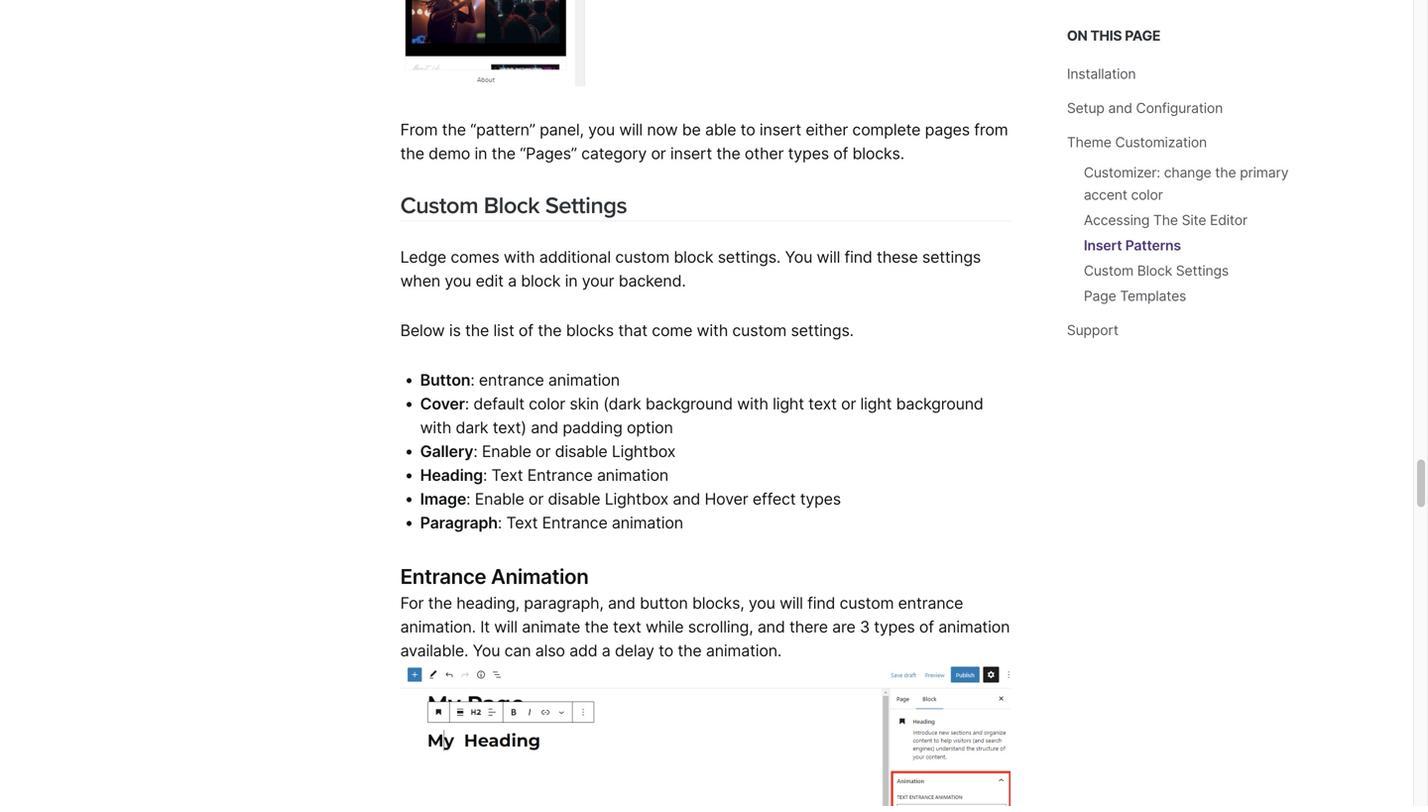 Task type: describe. For each thing, give the bounding box(es) containing it.
be
[[682, 120, 701, 140]]

with up "effect"
[[737, 394, 769, 414]]

from
[[400, 120, 438, 140]]

0 horizontal spatial entrance
[[479, 370, 544, 390]]

0 vertical spatial insert
[[760, 120, 802, 140]]

2 light from the left
[[861, 394, 892, 414]]

blocks.
[[853, 144, 905, 163]]

blocks
[[566, 321, 614, 340]]

page templates link
[[1084, 288, 1187, 305]]

backend.
[[619, 271, 686, 291]]

also
[[536, 641, 565, 661]]

category
[[581, 144, 647, 163]]

effect
[[753, 489, 796, 509]]

text inside : default color skin (dark background with light text or light background with dark text) and padding option
[[809, 394, 837, 414]]

0 vertical spatial disable
[[555, 442, 608, 461]]

1 vertical spatial entrance
[[542, 513, 608, 533]]

other
[[745, 144, 784, 163]]

paragraph
[[420, 513, 498, 533]]

you inside from the "pattern" panel, you will now be able to insert either complete pages from the demo in the "pages" category or insert the other types of blocks.
[[588, 120, 615, 140]]

pages
[[925, 120, 970, 140]]

button : entrance animation
[[420, 370, 620, 390]]

0 vertical spatial block
[[484, 192, 540, 220]]

add
[[570, 641, 598, 661]]

theme customization link
[[1067, 134, 1208, 151]]

now
[[647, 120, 678, 140]]

0 horizontal spatial settings
[[545, 192, 627, 220]]

0 vertical spatial text
[[492, 466, 523, 485]]

0 vertical spatial custom block settings link
[[400, 192, 627, 220]]

settings inside customizer: change the primary accent color accessing the site editor insert patterns custom block settings page templates
[[1177, 262, 1229, 279]]

accessing
[[1084, 212, 1150, 229]]

dark
[[456, 418, 489, 437]]

3
[[860, 617, 870, 637]]

the up add
[[585, 617, 609, 637]]

additional
[[539, 248, 611, 267]]

installation link
[[1067, 65, 1136, 82]]

this
[[1091, 27, 1122, 44]]

for the heading, paragraph, and button blocks, you will find custom entrance animation. it will animate the text while scrolling, and there are 3 types of animation available. you can also add a delay to the animation.
[[400, 594, 1010, 661]]

there
[[790, 617, 828, 637]]

button
[[640, 594, 688, 613]]

1 horizontal spatial custom block settings link
[[1084, 262, 1229, 279]]

image
[[420, 489, 467, 509]]

insert
[[1084, 237, 1123, 254]]

paragraph,
[[524, 594, 604, 613]]

custom inside customizer: change the primary accent color accessing the site editor insert patterns custom block settings page templates
[[1084, 262, 1134, 279]]

patterns
[[1126, 237, 1182, 254]]

setup and configuration link
[[1067, 100, 1223, 117]]

ledge
[[400, 248, 447, 267]]

with down cover
[[420, 418, 452, 437]]

customizer:
[[1084, 164, 1161, 181]]

your
[[582, 271, 615, 291]]

change
[[1165, 164, 1212, 181]]

the left blocks
[[538, 321, 562, 340]]

entrance animation
[[400, 564, 589, 589]]

custom for that
[[733, 321, 787, 340]]

text)
[[493, 418, 527, 437]]

site
[[1182, 212, 1207, 229]]

delay
[[615, 641, 655, 661]]

theme customization
[[1067, 134, 1208, 151]]

complete
[[853, 120, 921, 140]]

custom for you
[[840, 594, 894, 613]]

can
[[505, 641, 531, 661]]

custom block settings
[[400, 192, 627, 220]]

block inside customizer: change the primary accent color accessing the site editor insert patterns custom block settings page templates
[[1138, 262, 1173, 279]]

are
[[833, 617, 856, 637]]

from
[[975, 120, 1009, 140]]

you inside ledge comes with additional custom block settings. you will find these settings when you edit a block in your backend.
[[785, 248, 813, 267]]

0 horizontal spatial of
[[519, 321, 534, 340]]

color inside customizer: change the primary accent color accessing the site editor insert patterns custom block settings page templates
[[1132, 187, 1163, 203]]

demo
[[429, 144, 470, 163]]

accent
[[1084, 187, 1128, 203]]

edit
[[476, 271, 504, 291]]

editor
[[1211, 212, 1248, 229]]

configuration
[[1137, 100, 1223, 117]]

entrance inside for the heading, paragraph, and button blocks, you will find custom entrance animation. it will animate the text while scrolling, and there are 3 types of animation available. you can also add a delay to the animation.
[[899, 594, 964, 613]]

or inside : default color skin (dark background with light text or light background with dark text) and padding option
[[841, 394, 856, 414]]

that
[[618, 321, 648, 340]]

gallery : enable or disable lightbox heading : text entrance animation image : enable or disable lightbox and hover effect types paragraph : text entrance animation
[[420, 442, 841, 533]]

list
[[494, 321, 515, 340]]

: inside : default color skin (dark background with light text or light background with dark text) and padding option
[[465, 394, 469, 414]]

the right 'is' in the left top of the page
[[465, 321, 489, 340]]

types inside gallery : enable or disable lightbox heading : text entrance animation image : enable or disable lightbox and hover effect types paragraph : text entrance animation
[[800, 489, 841, 509]]

and left button
[[608, 594, 636, 613]]

heading
[[420, 466, 483, 485]]

setup and configuration
[[1067, 100, 1223, 117]]

skin
[[570, 394, 599, 414]]

option
[[627, 418, 673, 437]]

and inside : default color skin (dark background with light text or light background with dark text) and padding option
[[531, 418, 559, 437]]

primary
[[1240, 164, 1289, 181]]

ledge comes with additional custom block settings. you will find these settings when you edit a block in your backend.
[[400, 248, 981, 291]]

setup
[[1067, 100, 1105, 117]]



Task type: vqa. For each thing, say whether or not it's contained in the screenshot.


Task type: locate. For each thing, give the bounding box(es) containing it.
you up category
[[588, 120, 615, 140]]

1 horizontal spatial block
[[1138, 262, 1173, 279]]

entrance
[[479, 370, 544, 390], [899, 594, 964, 613]]

disable
[[555, 442, 608, 461], [548, 489, 601, 509]]

in right demo
[[475, 144, 487, 163]]

blocks,
[[693, 594, 745, 613]]

color down button : entrance animation
[[529, 394, 566, 414]]

1 horizontal spatial settings
[[1177, 262, 1229, 279]]

1 horizontal spatial block
[[674, 248, 714, 267]]

you down the comes
[[445, 271, 472, 291]]

"pattern"
[[471, 120, 536, 140]]

will
[[619, 120, 643, 140], [817, 248, 841, 267], [780, 594, 803, 613], [494, 617, 518, 637]]

1 horizontal spatial find
[[845, 248, 873, 267]]

1 vertical spatial a
[[602, 641, 611, 661]]

1 vertical spatial custom block settings link
[[1084, 262, 1229, 279]]

0 vertical spatial custom
[[615, 248, 670, 267]]

find for these
[[845, 248, 873, 267]]

1 vertical spatial of
[[519, 321, 534, 340]]

text up animation
[[506, 513, 538, 533]]

1 vertical spatial entrance
[[899, 594, 964, 613]]

background
[[646, 394, 733, 414], [897, 394, 984, 414]]

installation
[[1067, 65, 1136, 82]]

types inside for the heading, paragraph, and button blocks, you will find custom entrance animation. it will animate the text while scrolling, and there are 3 types of animation available. you can also add a delay to the animation.
[[874, 617, 915, 637]]

0 vertical spatial entrance
[[528, 466, 593, 485]]

2 horizontal spatial custom
[[840, 594, 894, 613]]

2 vertical spatial entrance
[[400, 564, 486, 589]]

padding
[[563, 418, 623, 437]]

button
[[420, 370, 471, 390]]

1 horizontal spatial settings.
[[791, 321, 854, 340]]

support
[[1067, 322, 1119, 339]]

the right for
[[428, 594, 452, 613]]

0 vertical spatial animation.
[[400, 617, 476, 637]]

custom right come
[[733, 321, 787, 340]]

customizer: change the primary accent color link
[[1084, 164, 1289, 203]]

in inside ledge comes with additional custom block settings. you will find these settings when you edit a block in your backend.
[[565, 271, 578, 291]]

1 horizontal spatial you
[[785, 248, 813, 267]]

and right text)
[[531, 418, 559, 437]]

1 vertical spatial custom
[[733, 321, 787, 340]]

you
[[588, 120, 615, 140], [445, 271, 472, 291], [749, 594, 776, 613]]

settings. inside ledge comes with additional custom block settings. you will find these settings when you edit a block in your backend.
[[718, 248, 781, 267]]

0 horizontal spatial animation.
[[400, 617, 476, 637]]

0 horizontal spatial custom
[[400, 192, 478, 220]]

animation inside for the heading, paragraph, and button blocks, you will find custom entrance animation. it will animate the text while scrolling, and there are 3 types of animation available. you can also add a delay to the animation.
[[939, 617, 1010, 637]]

1 horizontal spatial of
[[834, 144, 849, 163]]

1 vertical spatial in
[[565, 271, 578, 291]]

find inside for the heading, paragraph, and button blocks, you will find custom entrance animation. it will animate the text while scrolling, and there are 3 types of animation available. you can also add a delay to the animation.
[[808, 594, 836, 613]]

gallery
[[420, 442, 474, 461]]

text
[[492, 466, 523, 485], [506, 513, 538, 533]]

to inside from the "pattern" panel, you will now be able to insert either complete pages from the demo in the "pages" category or insert the other types of blocks.
[[741, 120, 756, 140]]

0 horizontal spatial block
[[484, 192, 540, 220]]

a
[[508, 271, 517, 291], [602, 641, 611, 661]]

custom block settings link down patterns
[[1084, 262, 1229, 279]]

on this page
[[1067, 27, 1161, 44]]

with
[[504, 248, 535, 267], [697, 321, 728, 340], [737, 394, 769, 414], [420, 418, 452, 437]]

scrolling,
[[688, 617, 754, 637]]

to right able in the top of the page
[[741, 120, 756, 140]]

text down text)
[[492, 466, 523, 485]]

below is the list of the blocks that come with custom settings.
[[400, 321, 854, 340]]

entrance up animation
[[542, 513, 608, 533]]

1 background from the left
[[646, 394, 733, 414]]

0 horizontal spatial custom block settings link
[[400, 192, 627, 220]]

of
[[834, 144, 849, 163], [519, 321, 534, 340], [920, 617, 935, 637]]

with inside ledge comes with additional custom block settings. you will find these settings when you edit a block in your backend.
[[504, 248, 535, 267]]

0 horizontal spatial block
[[521, 271, 561, 291]]

1 vertical spatial lightbox
[[605, 489, 669, 509]]

2 vertical spatial of
[[920, 617, 935, 637]]

these
[[877, 248, 918, 267]]

2 background from the left
[[897, 394, 984, 414]]

come
[[652, 321, 693, 340]]

0 vertical spatial a
[[508, 271, 517, 291]]

will inside from the "pattern" panel, you will now be able to insert either complete pages from the demo in the "pages" category or insert the other types of blocks.
[[619, 120, 643, 140]]

of inside for the heading, paragraph, and button blocks, you will find custom entrance animation. it will animate the text while scrolling, and there are 3 types of animation available. you can also add a delay to the animation.
[[920, 617, 935, 637]]

1 vertical spatial find
[[808, 594, 836, 613]]

custom inside ledge comes with additional custom block settings. you will find these settings when you edit a block in your backend.
[[615, 248, 670, 267]]

(dark
[[603, 394, 642, 414]]

2 horizontal spatial of
[[920, 617, 935, 637]]

support link
[[1067, 322, 1119, 339]]

you inside for the heading, paragraph, and button blocks, you will find custom entrance animation. it will animate the text while scrolling, and there are 3 types of animation available. you can also add a delay to the animation.
[[473, 641, 500, 661]]

0 horizontal spatial color
[[529, 394, 566, 414]]

entrance up for
[[400, 564, 486, 589]]

enable up paragraph
[[475, 489, 525, 509]]

1 vertical spatial settings
[[1177, 262, 1229, 279]]

1 vertical spatial block
[[521, 271, 561, 291]]

custom down insert
[[1084, 262, 1134, 279]]

:
[[471, 370, 475, 390], [465, 394, 469, 414], [474, 442, 478, 461], [483, 466, 487, 485], [467, 489, 471, 509], [498, 513, 502, 533]]

insert down be
[[671, 144, 712, 163]]

types right 3
[[874, 617, 915, 637]]

of right list
[[519, 321, 534, 340]]

for
[[400, 594, 424, 613]]

2 vertical spatial custom
[[840, 594, 894, 613]]

either
[[806, 120, 848, 140]]

text inside for the heading, paragraph, and button blocks, you will find custom entrance animation. it will animate the text while scrolling, and there are 3 types of animation available. you can also add a delay to the animation.
[[613, 617, 642, 637]]

with right the comes
[[504, 248, 535, 267]]

1 vertical spatial you
[[473, 641, 500, 661]]

and left hover
[[673, 489, 701, 509]]

settings.
[[718, 248, 781, 267], [791, 321, 854, 340]]

enable down text)
[[482, 442, 532, 461]]

types right "effect"
[[800, 489, 841, 509]]

1 horizontal spatial background
[[897, 394, 984, 414]]

animate
[[522, 617, 581, 637]]

will up there
[[780, 594, 803, 613]]

1 vertical spatial custom
[[1084, 262, 1134, 279]]

1 horizontal spatial entrance
[[899, 594, 964, 613]]

when
[[400, 271, 441, 291]]

templates
[[1121, 288, 1187, 305]]

panel,
[[540, 120, 584, 140]]

block down patterns
[[1138, 262, 1173, 279]]

0 vertical spatial text
[[809, 394, 837, 414]]

1 horizontal spatial custom
[[1084, 262, 1134, 279]]

0 vertical spatial entrance
[[479, 370, 544, 390]]

will inside ledge comes with additional custom block settings. you will find these settings when you edit a block in your backend.
[[817, 248, 841, 267]]

a inside for the heading, paragraph, and button blocks, you will find custom entrance animation. it will animate the text while scrolling, and there are 3 types of animation available. you can also add a delay to the animation.
[[602, 641, 611, 661]]

0 horizontal spatial you
[[445, 271, 472, 291]]

1 vertical spatial insert
[[671, 144, 712, 163]]

a inside ledge comes with additional custom block settings. you will find these settings when you edit a block in your backend.
[[508, 271, 517, 291]]

0 horizontal spatial you
[[473, 641, 500, 661]]

animation
[[549, 370, 620, 390], [597, 466, 669, 485], [612, 513, 684, 533], [939, 617, 1010, 637]]

0 vertical spatial to
[[741, 120, 756, 140]]

able
[[705, 120, 737, 140]]

or
[[651, 144, 666, 163], [841, 394, 856, 414], [536, 442, 551, 461], [529, 489, 544, 509]]

find inside ledge comes with additional custom block settings. you will find these settings when you edit a block in your backend.
[[845, 248, 873, 267]]

0 vertical spatial of
[[834, 144, 849, 163]]

the right change
[[1216, 164, 1237, 181]]

heading,
[[457, 594, 520, 613]]

in for demo
[[475, 144, 487, 163]]

0 horizontal spatial text
[[613, 617, 642, 637]]

animation
[[491, 564, 589, 589]]

you inside for the heading, paragraph, and button blocks, you will find custom entrance animation. it will animate the text while scrolling, and there are 3 types of animation available. you can also add a delay to the animation.
[[749, 594, 776, 613]]

1 vertical spatial types
[[800, 489, 841, 509]]

default
[[474, 394, 525, 414]]

comes
[[451, 248, 500, 267]]

0 vertical spatial in
[[475, 144, 487, 163]]

1 light from the left
[[773, 394, 805, 414]]

0 vertical spatial types
[[788, 144, 829, 163]]

1 vertical spatial you
[[445, 271, 472, 291]]

1 horizontal spatial a
[[602, 641, 611, 661]]

0 vertical spatial settings
[[545, 192, 627, 220]]

insert up other
[[760, 120, 802, 140]]

0 vertical spatial you
[[588, 120, 615, 140]]

with right come
[[697, 321, 728, 340]]

0 horizontal spatial insert
[[671, 144, 712, 163]]

the up demo
[[442, 120, 466, 140]]

1 vertical spatial enable
[[475, 489, 525, 509]]

0 vertical spatial block
[[674, 248, 714, 267]]

page
[[1084, 288, 1117, 305]]

0 vertical spatial enable
[[482, 442, 532, 461]]

will up category
[[619, 120, 643, 140]]

0 horizontal spatial in
[[475, 144, 487, 163]]

custom up 3
[[840, 594, 894, 613]]

1 vertical spatial animation.
[[706, 641, 782, 661]]

custom
[[615, 248, 670, 267], [733, 321, 787, 340], [840, 594, 894, 613]]

in inside from the "pattern" panel, you will now be able to insert either complete pages from the demo in the "pages" category or insert the other types of blocks.
[[475, 144, 487, 163]]

0 horizontal spatial to
[[659, 641, 674, 661]]

the down able in the top of the page
[[717, 144, 741, 163]]

entrance down 'padding'
[[528, 466, 593, 485]]

types inside from the "pattern" panel, you will now be able to insert either complete pages from the demo in the "pages" category or insert the other types of blocks.
[[788, 144, 829, 163]]

animation.
[[400, 617, 476, 637], [706, 641, 782, 661]]

below
[[400, 321, 445, 340]]

animation. up the available.
[[400, 617, 476, 637]]

in for block
[[565, 271, 578, 291]]

: default color skin (dark background with light text or light background with dark text) and padding option
[[420, 394, 984, 437]]

and left there
[[758, 617, 785, 637]]

color inside : default color skin (dark background with light text or light background with dark text) and padding option
[[529, 394, 566, 414]]

1 horizontal spatial text
[[809, 394, 837, 414]]

will right it
[[494, 617, 518, 637]]

2 vertical spatial types
[[874, 617, 915, 637]]

block up backend.
[[674, 248, 714, 267]]

0 vertical spatial lightbox
[[612, 442, 676, 461]]

or inside from the "pattern" panel, you will now be able to insert either complete pages from the demo in the "pages" category or insert the other types of blocks.
[[651, 144, 666, 163]]

you inside ledge comes with additional custom block settings. you will find these settings when you edit a block in your backend.
[[445, 271, 472, 291]]

custom down demo
[[400, 192, 478, 220]]

1 horizontal spatial insert
[[760, 120, 802, 140]]

1 vertical spatial settings.
[[791, 321, 854, 340]]

find left these
[[845, 248, 873, 267]]

1 horizontal spatial you
[[588, 120, 615, 140]]

0 horizontal spatial settings.
[[718, 248, 781, 267]]

from the "pattern" panel, you will now be able to insert either complete pages from the demo in the "pages" category or insert the other types of blocks.
[[400, 120, 1009, 163]]

find
[[845, 248, 873, 267], [808, 594, 836, 613]]

find up there
[[808, 594, 836, 613]]

1 horizontal spatial color
[[1132, 187, 1163, 203]]

accessing the site editor link
[[1084, 212, 1248, 229]]

the down while
[[678, 641, 702, 661]]

customization
[[1116, 134, 1208, 151]]

0 vertical spatial you
[[785, 248, 813, 267]]

types down either
[[788, 144, 829, 163]]

to
[[741, 120, 756, 140], [659, 641, 674, 661]]

1 horizontal spatial to
[[741, 120, 756, 140]]

it
[[480, 617, 490, 637]]

block up the comes
[[484, 192, 540, 220]]

custom up backend.
[[615, 248, 670, 267]]

in down additional
[[565, 271, 578, 291]]

and inside gallery : enable or disable lightbox heading : text entrance animation image : enable or disable lightbox and hover effect types paragraph : text entrance animation
[[673, 489, 701, 509]]

you right blocks,
[[749, 594, 776, 613]]

settings down site
[[1177, 262, 1229, 279]]

color up the
[[1132, 187, 1163, 203]]

available.
[[400, 641, 469, 661]]

1 horizontal spatial light
[[861, 394, 892, 414]]

0 horizontal spatial find
[[808, 594, 836, 613]]

and right setup
[[1109, 100, 1133, 117]]

1 horizontal spatial in
[[565, 271, 578, 291]]

to down while
[[659, 641, 674, 661]]

1 vertical spatial color
[[529, 394, 566, 414]]

custom block settings link down "pages"
[[400, 192, 627, 220]]

of inside from the "pattern" panel, you will now be able to insert either complete pages from the demo in the "pages" category or insert the other types of blocks.
[[834, 144, 849, 163]]

animation. down scrolling, at bottom
[[706, 641, 782, 661]]

the
[[442, 120, 466, 140], [400, 144, 425, 163], [492, 144, 516, 163], [717, 144, 741, 163], [1216, 164, 1237, 181], [465, 321, 489, 340], [538, 321, 562, 340], [428, 594, 452, 613], [585, 617, 609, 637], [678, 641, 702, 661]]

0 horizontal spatial custom
[[615, 248, 670, 267]]

page
[[1125, 27, 1161, 44]]

you down it
[[473, 641, 500, 661]]

a right add
[[602, 641, 611, 661]]

while
[[646, 617, 684, 637]]

the
[[1154, 212, 1179, 229]]

light
[[773, 394, 805, 414], [861, 394, 892, 414]]

1 vertical spatial disable
[[548, 489, 601, 509]]

the down from
[[400, 144, 425, 163]]

cover
[[420, 394, 465, 414]]

hover
[[705, 489, 749, 509]]

enable
[[482, 442, 532, 461], [475, 489, 525, 509]]

on
[[1067, 27, 1088, 44]]

1 vertical spatial block
[[1138, 262, 1173, 279]]

customizer: change the primary accent color accessing the site editor insert patterns custom block settings page templates
[[1084, 164, 1289, 305]]

custom inside for the heading, paragraph, and button blocks, you will find custom entrance animation. it will animate the text while scrolling, and there are 3 types of animation available. you can also add a delay to the animation.
[[840, 594, 894, 613]]

settings
[[923, 248, 981, 267]]

you
[[785, 248, 813, 267], [473, 641, 500, 661]]

and
[[1109, 100, 1133, 117], [531, 418, 559, 437], [673, 489, 701, 509], [608, 594, 636, 613], [758, 617, 785, 637]]

1 vertical spatial to
[[659, 641, 674, 661]]

insert patterns link
[[1084, 237, 1182, 254]]

of right 3
[[920, 617, 935, 637]]

to inside for the heading, paragraph, and button blocks, you will find custom entrance animation. it will animate the text while scrolling, and there are 3 types of animation available. you can also add a delay to the animation.
[[659, 641, 674, 661]]

1 vertical spatial text
[[613, 617, 642, 637]]

of down either
[[834, 144, 849, 163]]

2 horizontal spatial you
[[749, 594, 776, 613]]

1 vertical spatial text
[[506, 513, 538, 533]]

2 vertical spatial you
[[749, 594, 776, 613]]

block down additional
[[521, 271, 561, 291]]

0 horizontal spatial a
[[508, 271, 517, 291]]

the inside customizer: change the primary accent color accessing the site editor insert patterns custom block settings page templates
[[1216, 164, 1237, 181]]

find for custom
[[808, 594, 836, 613]]

settings up additional
[[545, 192, 627, 220]]

0 horizontal spatial background
[[646, 394, 733, 414]]

you left these
[[785, 248, 813, 267]]

entrance
[[528, 466, 593, 485], [542, 513, 608, 533], [400, 564, 486, 589]]

0 vertical spatial settings.
[[718, 248, 781, 267]]

0 horizontal spatial light
[[773, 394, 805, 414]]

the down "pattern"
[[492, 144, 516, 163]]

1 horizontal spatial animation.
[[706, 641, 782, 661]]

a right edit at the left
[[508, 271, 517, 291]]

0 vertical spatial color
[[1132, 187, 1163, 203]]

0 vertical spatial find
[[845, 248, 873, 267]]

is
[[449, 321, 461, 340]]

0 vertical spatial custom
[[400, 192, 478, 220]]

1 horizontal spatial custom
[[733, 321, 787, 340]]

will left these
[[817, 248, 841, 267]]



